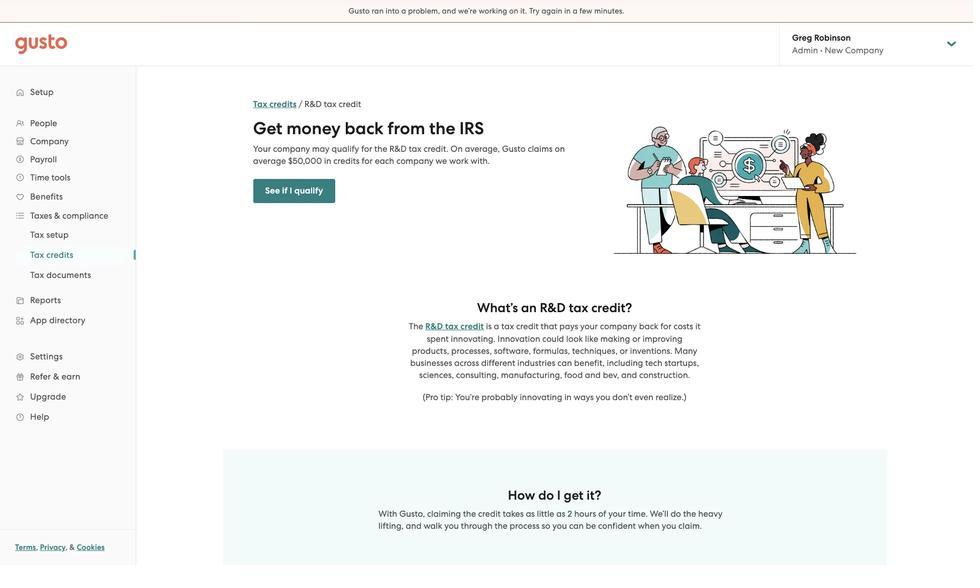 Task type: describe. For each thing, give the bounding box(es) containing it.
1 vertical spatial or
[[620, 346, 628, 356]]

r&d inside get money back from the irs your company may qualify for the r&d tax credit. on average, gusto claims on average $50,000 in credits for each company we work with.
[[390, 144, 407, 154]]

1 , from the left
[[36, 543, 38, 552]]

on inside get money back from the irs your company may qualify for the r&d tax credit. on average, gusto claims on average $50,000 in credits for each company we work with.
[[555, 144, 565, 154]]

upgrade
[[30, 392, 66, 402]]

businesses
[[410, 358, 452, 368]]

is
[[486, 321, 492, 331]]

back inside is a tax credit that pays your company back for costs it spent innovating. innovation could look like making or improving products, processes, software, formulas, techniques, or inventions. many businesses across different industries can benefit, including tech startups, sciences, consulting, manufacturing, food and bev, and construction.
[[639, 321, 659, 331]]

can inside with gusto, claiming the credit takes as little as 2 hours of your time. we'll do the heavy lifting, and walk you through the process so you can be confident when you claim.
[[569, 521, 584, 531]]

privacy link
[[40, 543, 65, 552]]

your inside is a tax credit that pays your company back for costs it spent innovating. innovation could look like making or improving products, processes, software, formulas, techniques, or inventions. many businesses across different industries can benefit, including tech startups, sciences, consulting, manufacturing, food and bev, and construction.
[[581, 321, 598, 331]]

people button
[[10, 114, 126, 132]]

r&d up spent
[[426, 321, 443, 332]]

claim.
[[679, 521, 702, 531]]

the up each
[[375, 144, 388, 154]]

terms
[[15, 543, 36, 552]]

taxes & compliance
[[30, 211, 108, 221]]

0 vertical spatial gusto
[[349, 7, 370, 16]]

tax credits
[[30, 250, 73, 260]]

0 vertical spatial in
[[565, 7, 571, 16]]

company inside dropdown button
[[30, 136, 69, 146]]

so
[[542, 521, 551, 531]]

innovation
[[498, 334, 540, 344]]

time.
[[628, 509, 648, 519]]

problem,
[[408, 7, 440, 16]]

is a tax credit that pays your company back for costs it spent innovating. innovation could look like making or improving products, processes, software, formulas, techniques, or inventions. many businesses across different industries can benefit, including tech startups, sciences, consulting, manufacturing, food and bev, and construction.
[[410, 321, 701, 380]]

bev,
[[603, 370, 619, 380]]

home image
[[15, 34, 67, 54]]

new
[[825, 45, 843, 55]]

inventions.
[[630, 346, 673, 356]]

company inside greg robinson admin • new company
[[846, 45, 884, 55]]

what's
[[477, 300, 518, 316]]

/
[[299, 99, 303, 109]]

credit.
[[424, 144, 449, 154]]

credits inside get money back from the irs your company may qualify for the r&d tax credit. on average, gusto claims on average $50,000 in credits for each company we work with.
[[334, 156, 360, 166]]

sciences,
[[419, 370, 454, 380]]

the up credit.
[[429, 118, 456, 139]]

manufacturing,
[[501, 370, 563, 380]]

get
[[564, 488, 584, 503]]

tip:
[[441, 392, 453, 402]]

do inside with gusto, claiming the credit takes as little as 2 hours of your time. we'll do the heavy lifting, and walk you through the process so you can be confident when you claim.
[[671, 509, 681, 519]]

innovating.
[[451, 334, 496, 344]]

app
[[30, 315, 47, 325]]

probably
[[482, 392, 518, 402]]

construction.
[[640, 370, 690, 380]]

help
[[30, 412, 49, 422]]

we
[[436, 156, 447, 166]]

how
[[508, 488, 535, 503]]

tax credits link inside list
[[18, 246, 126, 264]]

& for earn
[[53, 372, 59, 382]]

see if i qualify
[[265, 186, 323, 196]]

qualify inside get money back from the irs your company may qualify for the r&d tax credit. on average, gusto claims on average $50,000 in credits for each company we work with.
[[332, 144, 359, 154]]

tax setup
[[30, 230, 69, 240]]

be
[[586, 521, 596, 531]]

2 horizontal spatial a
[[573, 7, 578, 16]]

even
[[635, 392, 654, 402]]

time tools button
[[10, 168, 126, 187]]

(pro tip: you're probably innovating in ways you don't even realize.)
[[423, 392, 687, 402]]

for inside is a tax credit that pays your company back for costs it spent innovating. innovation could look like making or improving products, processes, software, formulas, techniques, or inventions. many businesses across different industries can benefit, including tech startups, sciences, consulting, manufacturing, food and bev, and construction.
[[661, 321, 672, 331]]

reports link
[[10, 291, 126, 309]]

gusto,
[[400, 509, 425, 519]]

ways
[[574, 392, 594, 402]]

earn
[[62, 372, 80, 382]]

app directory link
[[10, 311, 126, 329]]

greg
[[793, 33, 813, 43]]

you down claiming
[[445, 521, 459, 531]]

0 vertical spatial for
[[361, 144, 372, 154]]

credits for tax credits / r&d tax credit
[[270, 99, 297, 110]]

& for compliance
[[54, 211, 60, 221]]

each
[[375, 156, 394, 166]]

r&d inside the "tax credits / r&d tax credit"
[[305, 99, 322, 109]]

food
[[565, 370, 583, 380]]

heavy
[[699, 509, 723, 519]]

pays
[[560, 321, 578, 331]]

confident
[[598, 521, 636, 531]]

i for if
[[290, 186, 292, 196]]

0 horizontal spatial do
[[539, 488, 554, 503]]

it?
[[587, 488, 602, 503]]

documents
[[46, 270, 91, 280]]

with.
[[471, 156, 490, 166]]

you left don't
[[596, 392, 611, 402]]

tax documents
[[30, 270, 91, 280]]

minutes.
[[595, 7, 625, 16]]

refer
[[30, 372, 51, 382]]

0 vertical spatial tax credits link
[[253, 99, 297, 110]]

robinson
[[815, 33, 851, 43]]

credit?
[[592, 300, 632, 316]]

r&d up that
[[540, 300, 566, 316]]

processes,
[[451, 346, 492, 356]]

we're
[[458, 7, 477, 16]]

credit inside the "tax credits / r&d tax credit"
[[339, 99, 361, 109]]

see if i qualify button
[[253, 179, 335, 203]]

claims
[[528, 144, 553, 154]]

1 horizontal spatial or
[[633, 334, 641, 344]]

lifting,
[[379, 521, 404, 531]]

2 vertical spatial &
[[69, 543, 75, 552]]

tax setup link
[[18, 226, 126, 244]]

get
[[253, 118, 283, 139]]

and down 'including'
[[622, 370, 637, 380]]

through
[[461, 521, 493, 531]]

taxes & compliance button
[[10, 207, 126, 225]]

0 horizontal spatial a
[[402, 7, 406, 16]]

tax inside is a tax credit that pays your company back for costs it spent innovating. innovation could look like making or improving products, processes, software, formulas, techniques, or inventions. many businesses across different industries can benefit, including tech startups, sciences, consulting, manufacturing, food and bev, and construction.
[[502, 321, 514, 331]]

app directory
[[30, 315, 86, 325]]

2
[[568, 509, 572, 519]]

a inside is a tax credit that pays your company back for costs it spent innovating. innovation could look like making or improving products, processes, software, formulas, techniques, or inventions. many businesses across different industries can benefit, including tech startups, sciences, consulting, manufacturing, food and bev, and construction.
[[494, 321, 499, 331]]

if
[[282, 186, 288, 196]]

2 as from the left
[[557, 509, 566, 519]]

and inside with gusto, claiming the credit takes as little as 2 hours of your time. we'll do the heavy lifting, and walk you through the process so you can be confident when you claim.
[[406, 521, 422, 531]]

the up claim.
[[684, 509, 696, 519]]

the up the through
[[463, 509, 476, 519]]

including
[[607, 358, 643, 368]]

1 vertical spatial company
[[397, 156, 434, 166]]

terms , privacy , & cookies
[[15, 543, 105, 552]]

benefits
[[30, 192, 63, 202]]

people
[[30, 118, 57, 128]]

the
[[409, 321, 423, 331]]

hours
[[575, 509, 596, 519]]

0 vertical spatial on
[[509, 7, 519, 16]]



Task type: locate. For each thing, give the bounding box(es) containing it.
0 horizontal spatial on
[[509, 7, 519, 16]]

an
[[521, 300, 537, 316]]

process
[[510, 521, 540, 531]]

company up the making
[[600, 321, 637, 331]]

2 vertical spatial in
[[565, 392, 572, 402]]

see
[[265, 186, 280, 196]]

0 vertical spatial credits
[[270, 99, 297, 110]]

1 horizontal spatial tax credits link
[[253, 99, 297, 110]]

your up like
[[581, 321, 598, 331]]

you right so
[[553, 521, 567, 531]]

upgrade link
[[10, 388, 126, 406]]

0 horizontal spatial company
[[30, 136, 69, 146]]

can up food
[[558, 358, 572, 368]]

company down credit.
[[397, 156, 434, 166]]

& left earn
[[53, 372, 59, 382]]

as up process
[[526, 509, 535, 519]]

tax down tax credits
[[30, 270, 44, 280]]

try
[[529, 7, 540, 16]]

tax inside the "tax credits / r&d tax credit"
[[324, 99, 337, 109]]

1 horizontal spatial ,
[[65, 543, 68, 552]]

credit up money
[[339, 99, 361, 109]]

0 vertical spatial i
[[290, 186, 292, 196]]

0 horizontal spatial gusto
[[349, 7, 370, 16]]

2 horizontal spatial company
[[600, 321, 637, 331]]

tax up get
[[253, 99, 267, 110]]

qualify inside button
[[295, 186, 323, 196]]

time tools
[[30, 172, 70, 183]]

1 horizontal spatial a
[[494, 321, 499, 331]]

1 vertical spatial qualify
[[295, 186, 323, 196]]

working
[[479, 7, 508, 16]]

tax up spent
[[445, 321, 459, 332]]

do
[[539, 488, 554, 503], [671, 509, 681, 519]]

tech
[[646, 358, 663, 368]]

& right the taxes
[[54, 211, 60, 221]]

1 horizontal spatial company
[[846, 45, 884, 55]]

setup link
[[10, 83, 126, 101]]

company right new
[[846, 45, 884, 55]]

credits inside list
[[46, 250, 73, 260]]

gusto navigation element
[[0, 66, 136, 443]]

i left the get
[[557, 488, 561, 503]]

tax for tax documents
[[30, 270, 44, 280]]

r&d up each
[[390, 144, 407, 154]]

and
[[442, 7, 456, 16], [585, 370, 601, 380], [622, 370, 637, 380], [406, 521, 422, 531]]

walk
[[424, 521, 443, 531]]

1 horizontal spatial i
[[557, 488, 561, 503]]

when
[[638, 521, 660, 531]]

1 vertical spatial company
[[30, 136, 69, 146]]

, left 'privacy' link
[[36, 543, 38, 552]]

back up each
[[345, 118, 384, 139]]

work
[[449, 156, 469, 166]]

you
[[596, 392, 611, 402], [445, 521, 459, 531], [553, 521, 567, 531], [662, 521, 677, 531]]

you down we'll
[[662, 521, 677, 531]]

0 vertical spatial back
[[345, 118, 384, 139]]

tax for tax setup
[[30, 230, 44, 240]]

that
[[541, 321, 558, 331]]

credits left /
[[270, 99, 297, 110]]

different
[[481, 358, 515, 368]]

0 horizontal spatial company
[[273, 144, 310, 154]]

1 as from the left
[[526, 509, 535, 519]]

1 vertical spatial &
[[53, 372, 59, 382]]

improving
[[643, 334, 683, 344]]

for left each
[[362, 156, 373, 166]]

1 horizontal spatial on
[[555, 144, 565, 154]]

list containing tax setup
[[0, 225, 136, 285]]

1 horizontal spatial gusto
[[502, 144, 526, 154]]

help link
[[10, 408, 126, 426]]

tax documents link
[[18, 266, 126, 284]]

tax for tax credits
[[30, 250, 44, 260]]

credit up the through
[[478, 509, 501, 519]]

0 vertical spatial or
[[633, 334, 641, 344]]

your up confident
[[609, 509, 626, 519]]

1 horizontal spatial your
[[609, 509, 626, 519]]

in down may
[[324, 156, 331, 166]]

credit inside with gusto, claiming the credit takes as little as 2 hours of your time. we'll do the heavy lifting, and walk you through the process so you can be confident when you claim.
[[478, 509, 501, 519]]

1 horizontal spatial qualify
[[332, 144, 359, 154]]

gusto left claims
[[502, 144, 526, 154]]

credit up innovation
[[516, 321, 539, 331]]

0 horizontal spatial tax credits link
[[18, 246, 126, 264]]

ran
[[372, 7, 384, 16]]

company down people at the left
[[30, 136, 69, 146]]

into
[[386, 7, 400, 16]]

tools
[[51, 172, 70, 183]]

back up improving
[[639, 321, 659, 331]]

credits left each
[[334, 156, 360, 166]]

&
[[54, 211, 60, 221], [53, 372, 59, 382], [69, 543, 75, 552]]

r&d tax credit link
[[426, 321, 484, 332]]

spent
[[427, 334, 449, 344]]

in
[[565, 7, 571, 16], [324, 156, 331, 166], [565, 392, 572, 402]]

0 vertical spatial company
[[846, 45, 884, 55]]

& inside "link"
[[53, 372, 59, 382]]

realize.)
[[656, 392, 687, 402]]

qualify
[[332, 144, 359, 154], [295, 186, 323, 196]]

in left ways
[[565, 392, 572, 402]]

what's an r&d tax credit?
[[477, 300, 632, 316]]

tax inside get money back from the irs your company may qualify for the r&d tax credit. on average, gusto claims on average $50,000 in credits for each company we work with.
[[409, 144, 422, 154]]

1 horizontal spatial as
[[557, 509, 566, 519]]

compliance
[[62, 211, 108, 221]]

credit inside is a tax credit that pays your company back for costs it spent innovating. innovation could look like making or improving products, processes, software, formulas, techniques, or inventions. many businesses across different industries can benefit, including tech startups, sciences, consulting, manufacturing, food and bev, and construction.
[[516, 321, 539, 331]]

claiming
[[427, 509, 461, 519]]

your inside with gusto, claiming the credit takes as little as 2 hours of your time. we'll do the heavy lifting, and walk you through the process so you can be confident when you claim.
[[609, 509, 626, 519]]

2 , from the left
[[65, 543, 68, 552]]

tax up pays
[[569, 300, 589, 316]]

tax credits link up get
[[253, 99, 297, 110]]

startups,
[[665, 358, 699, 368]]

your
[[253, 144, 271, 154]]

0 vertical spatial your
[[581, 321, 598, 331]]

greg robinson admin • new company
[[793, 33, 884, 55]]

like
[[585, 334, 599, 344]]

and down benefit,
[[585, 370, 601, 380]]

could
[[543, 334, 564, 344]]

0 horizontal spatial back
[[345, 118, 384, 139]]

r&d right /
[[305, 99, 322, 109]]

1 vertical spatial gusto
[[502, 144, 526, 154]]

consulting,
[[456, 370, 499, 380]]

credits for tax credits
[[46, 250, 73, 260]]

your
[[581, 321, 598, 331], [609, 509, 626, 519]]

gusto
[[349, 7, 370, 16], [502, 144, 526, 154]]

as left the 2
[[557, 509, 566, 519]]

back inside get money back from the irs your company may qualify for the r&d tax credit. on average, gusto claims on average $50,000 in credits for each company we work with.
[[345, 118, 384, 139]]

1 vertical spatial credits
[[334, 156, 360, 166]]

across
[[454, 358, 479, 368]]

do up little
[[539, 488, 554, 503]]

list
[[0, 114, 136, 427], [0, 225, 136, 285]]

& left cookies
[[69, 543, 75, 552]]

benefit,
[[574, 358, 605, 368]]

or up inventions.
[[633, 334, 641, 344]]

little
[[537, 509, 555, 519]]

0 vertical spatial company
[[273, 144, 310, 154]]

0 horizontal spatial your
[[581, 321, 598, 331]]

and down gusto,
[[406, 521, 422, 531]]

0 vertical spatial can
[[558, 358, 572, 368]]

qualify right if on the top
[[295, 186, 323, 196]]

i
[[290, 186, 292, 196], [557, 488, 561, 503]]

average
[[253, 156, 286, 166]]

company for get
[[273, 144, 310, 154]]

with gusto, claiming the credit takes as little as 2 hours of your time. we'll do the heavy lifting, and walk you through the process so you can be confident when you claim.
[[379, 509, 723, 531]]

of
[[599, 509, 607, 519]]

benefits link
[[10, 188, 126, 206]]

& inside dropdown button
[[54, 211, 60, 221]]

r&d
[[305, 99, 322, 109], [390, 144, 407, 154], [540, 300, 566, 316], [426, 321, 443, 332]]

time
[[30, 172, 49, 183]]

irs
[[460, 118, 484, 139]]

few
[[580, 7, 593, 16]]

tax credits link up the tax documents link
[[18, 246, 126, 264]]

a left the few
[[573, 7, 578, 16]]

or up 'including'
[[620, 346, 628, 356]]

i for do
[[557, 488, 561, 503]]

1 vertical spatial your
[[609, 509, 626, 519]]

money
[[287, 118, 341, 139]]

1 vertical spatial can
[[569, 521, 584, 531]]

do right we'll
[[671, 509, 681, 519]]

company for is
[[600, 321, 637, 331]]

tax down tax setup
[[30, 250, 44, 260]]

company up $50,000
[[273, 144, 310, 154]]

for up improving
[[661, 321, 672, 331]]

1 horizontal spatial do
[[671, 509, 681, 519]]

$50,000
[[288, 156, 322, 166]]

terms link
[[15, 543, 36, 552]]

refer & earn
[[30, 372, 80, 382]]

2 vertical spatial company
[[600, 321, 637, 331]]

1 vertical spatial for
[[362, 156, 373, 166]]

0 horizontal spatial qualify
[[295, 186, 323, 196]]

look
[[566, 334, 583, 344]]

list containing people
[[0, 114, 136, 427]]

a right into
[[402, 7, 406, 16]]

tax inside 'link'
[[30, 230, 44, 240]]

can down the 2
[[569, 521, 584, 531]]

1 vertical spatial i
[[557, 488, 561, 503]]

and left we're
[[442, 7, 456, 16]]

credit up innovating.
[[461, 321, 484, 332]]

0 vertical spatial &
[[54, 211, 60, 221]]

credit
[[339, 99, 361, 109], [461, 321, 484, 332], [516, 321, 539, 331], [478, 509, 501, 519]]

tax for tax credits / r&d tax credit
[[253, 99, 267, 110]]

refer & earn link
[[10, 368, 126, 386]]

can inside is a tax credit that pays your company back for costs it spent innovating. innovation could look like making or improving products, processes, software, formulas, techniques, or inventions. many businesses across different industries can benefit, including tech startups, sciences, consulting, manufacturing, food and bev, and construction.
[[558, 358, 572, 368]]

company button
[[10, 132, 126, 150]]

on right claims
[[555, 144, 565, 154]]

0 horizontal spatial i
[[290, 186, 292, 196]]

tax up money
[[324, 99, 337, 109]]

i inside button
[[290, 186, 292, 196]]

2 vertical spatial for
[[661, 321, 672, 331]]

tax up innovation
[[502, 321, 514, 331]]

0 horizontal spatial as
[[526, 509, 535, 519]]

products,
[[412, 346, 449, 356]]

company
[[846, 45, 884, 55], [30, 136, 69, 146]]

0 vertical spatial do
[[539, 488, 554, 503]]

innovating
[[520, 392, 563, 402]]

techniques,
[[572, 346, 618, 356]]

company inside is a tax credit that pays your company back for costs it spent innovating. innovation could look like making or improving products, processes, software, formulas, techniques, or inventions. many businesses across different industries can benefit, including tech startups, sciences, consulting, manufacturing, food and bev, and construction.
[[600, 321, 637, 331]]

0 horizontal spatial ,
[[36, 543, 38, 552]]

setup
[[30, 87, 54, 97]]

1 vertical spatial tax credits link
[[18, 246, 126, 264]]

in right again
[[565, 7, 571, 16]]

tax left credit.
[[409, 144, 422, 154]]

2 vertical spatial credits
[[46, 250, 73, 260]]

in inside get money back from the irs your company may qualify for the r&d tax credit. on average, gusto claims on average $50,000 in credits for each company we work with.
[[324, 156, 331, 166]]

settings
[[30, 352, 63, 362]]

i right if on the top
[[290, 186, 292, 196]]

1 vertical spatial back
[[639, 321, 659, 331]]

1 list from the top
[[0, 114, 136, 427]]

costs
[[674, 321, 694, 331]]

0 horizontal spatial credits
[[46, 250, 73, 260]]

gusto inside get money back from the irs your company may qualify for the r&d tax credit. on average, gusto claims on average $50,000 in credits for each company we work with.
[[502, 144, 526, 154]]

2 list from the top
[[0, 225, 136, 285]]

cookies button
[[77, 542, 105, 554]]

qualify right may
[[332, 144, 359, 154]]

1 horizontal spatial company
[[397, 156, 434, 166]]

1 vertical spatial do
[[671, 509, 681, 519]]

reports
[[30, 295, 61, 305]]

the down takes
[[495, 521, 508, 531]]

1 vertical spatial in
[[324, 156, 331, 166]]

0 horizontal spatial or
[[620, 346, 628, 356]]

, left the cookies button
[[65, 543, 68, 552]]

gusto left ran at the top of the page
[[349, 7, 370, 16]]

for right may
[[361, 144, 372, 154]]

takes
[[503, 509, 524, 519]]

1 horizontal spatial back
[[639, 321, 659, 331]]

a right is
[[494, 321, 499, 331]]

tax down the taxes
[[30, 230, 44, 240]]

on left it.
[[509, 7, 519, 16]]

0 vertical spatial qualify
[[332, 144, 359, 154]]

credits up tax documents
[[46, 250, 73, 260]]

2 horizontal spatial credits
[[334, 156, 360, 166]]

you're
[[455, 392, 480, 402]]

1 horizontal spatial credits
[[270, 99, 297, 110]]

privacy
[[40, 543, 65, 552]]

1 vertical spatial on
[[555, 144, 565, 154]]



Task type: vqa. For each thing, say whether or not it's contained in the screenshot.
again
yes



